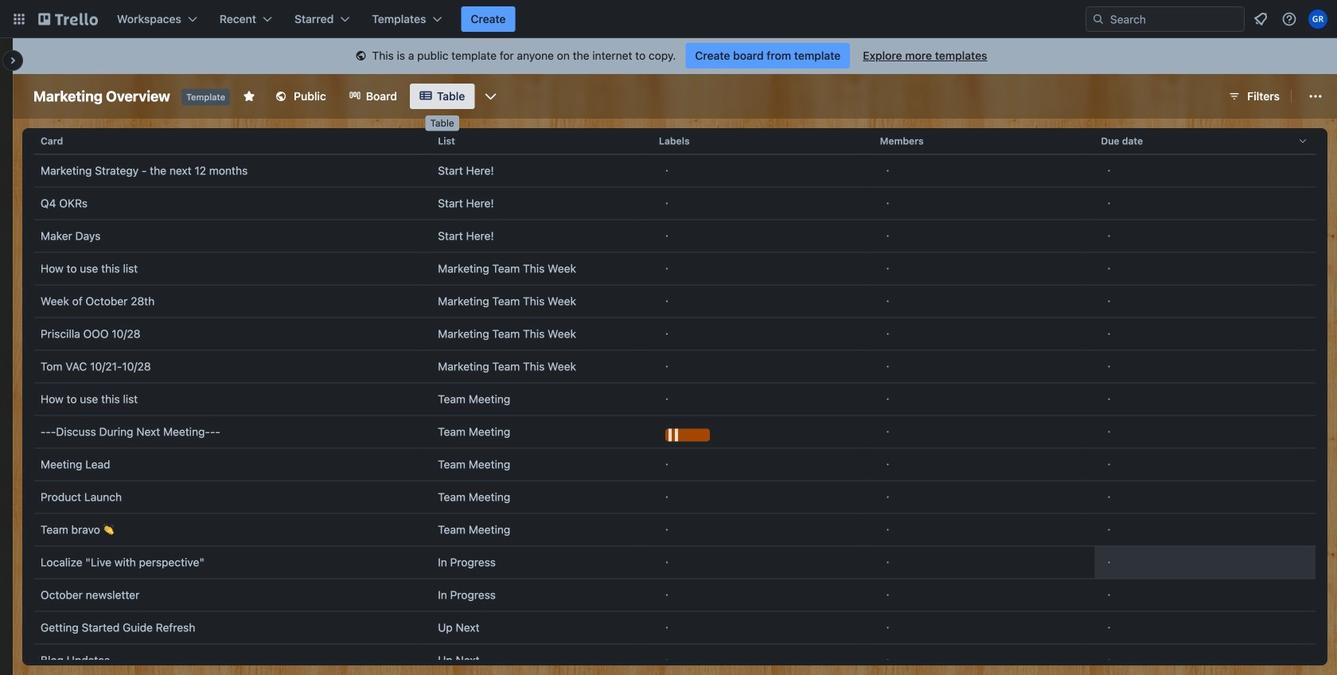 Task type: locate. For each thing, give the bounding box(es) containing it.
row
[[34, 122, 1316, 160], [34, 154, 1316, 187], [34, 187, 1316, 220], [34, 220, 1316, 252], [34, 252, 1316, 285], [34, 285, 1316, 318], [34, 318, 1316, 350], [34, 350, 1316, 383], [34, 383, 1316, 416], [34, 416, 1316, 448], [34, 448, 1316, 481], [34, 481, 1316, 513], [34, 513, 1316, 546], [34, 546, 1316, 579], [34, 579, 1316, 611], [34, 611, 1316, 644], [34, 644, 1316, 675]]

primary element
[[0, 0, 1337, 38]]

greg robinson (gregrobinson96) image
[[1309, 10, 1328, 29]]

5 row from the top
[[34, 252, 1316, 285]]

tooltip
[[425, 115, 459, 131]]

show menu image
[[1308, 88, 1324, 104]]

star or unstar board image
[[243, 90, 256, 103]]

open information menu image
[[1282, 11, 1297, 27]]

15 row from the top
[[34, 579, 1316, 611]]

cell
[[1095, 546, 1316, 578]]

Search field
[[1086, 6, 1245, 32]]

14 row from the top
[[34, 546, 1316, 579]]

0 notifications image
[[1251, 10, 1270, 29]]

search image
[[1092, 13, 1105, 25]]

9 row from the top
[[34, 383, 1316, 416]]

Board name text field
[[25, 84, 178, 109]]

back to home image
[[38, 6, 98, 32]]

table
[[22, 122, 1328, 675]]

8 row from the top
[[34, 350, 1316, 383]]



Task type: vqa. For each thing, say whether or not it's contained in the screenshot.
Customize views ICON
yes



Task type: describe. For each thing, give the bounding box(es) containing it.
customize views image
[[483, 88, 499, 104]]

6 row from the top
[[34, 285, 1316, 318]]

4 row from the top
[[34, 220, 1316, 252]]

10 row from the top
[[34, 416, 1316, 448]]

13 row from the top
[[34, 513, 1316, 546]]

cell inside 'row'
[[1095, 546, 1316, 578]]

12 row from the top
[[34, 481, 1316, 513]]

color: orange, title: none image
[[665, 429, 710, 441]]

11 row from the top
[[34, 448, 1316, 481]]

1 row from the top
[[34, 122, 1316, 160]]

7 row from the top
[[34, 318, 1316, 350]]

17 row from the top
[[34, 644, 1316, 675]]

3 row from the top
[[34, 187, 1316, 220]]

16 row from the top
[[34, 611, 1316, 644]]

2 row from the top
[[34, 154, 1316, 187]]

sm image
[[353, 49, 369, 64]]



